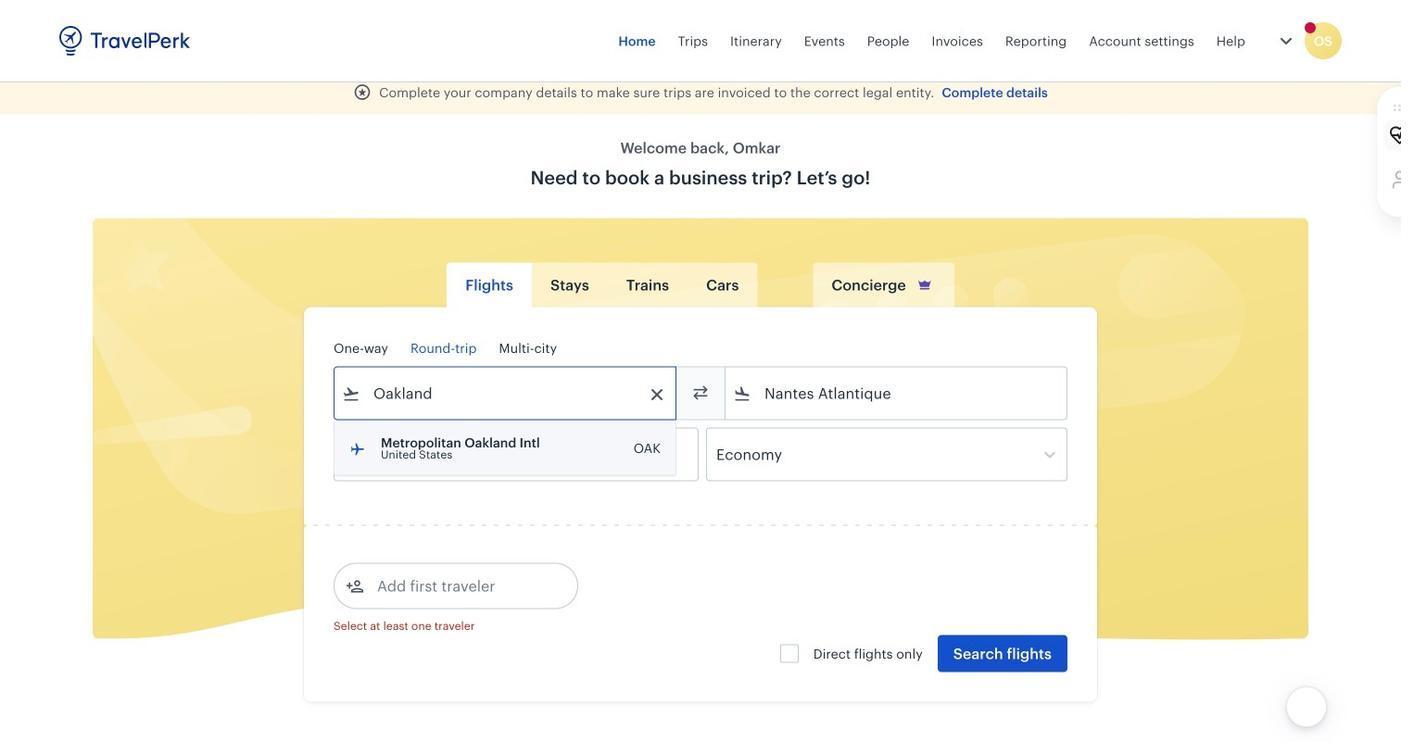 Task type: locate. For each thing, give the bounding box(es) containing it.
Return text field
[[471, 429, 567, 481]]

Depart text field
[[361, 429, 457, 481]]



Task type: describe. For each thing, give the bounding box(es) containing it.
Add first traveler search field
[[364, 572, 557, 601]]

From search field
[[361, 379, 652, 408]]

To search field
[[752, 379, 1043, 408]]



